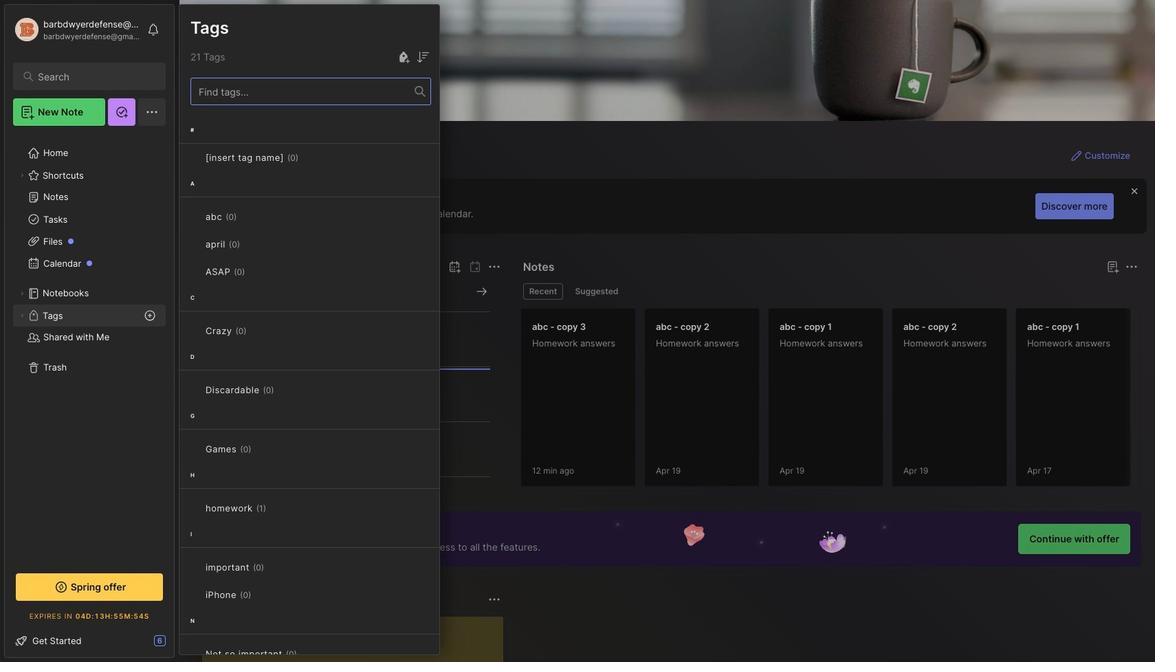 Task type: locate. For each thing, give the bounding box(es) containing it.
Start writing… text field
[[213, 617, 503, 663]]

Tag actions field
[[299, 151, 321, 164], [240, 237, 262, 251], [245, 265, 267, 279], [251, 442, 273, 456], [266, 502, 288, 515], [251, 588, 273, 602], [297, 647, 319, 661]]

1 tab from the left
[[523, 283, 564, 300]]

tree
[[5, 134, 174, 559]]

none search field inside main element
[[38, 68, 153, 85]]

tab list
[[523, 283, 1137, 300]]

tag actions image
[[240, 239, 262, 250], [266, 503, 288, 514]]

1 horizontal spatial tab
[[569, 283, 625, 300]]

tree inside main element
[[5, 134, 174, 559]]

click to collapse image
[[174, 637, 184, 654]]

row group
[[180, 116, 440, 663], [521, 308, 1156, 495]]

1 horizontal spatial tag actions image
[[266, 503, 288, 514]]

Help and Learning task checklist field
[[5, 630, 174, 652]]

tag actions image
[[299, 152, 321, 163], [245, 266, 267, 277], [251, 444, 273, 455], [251, 590, 273, 601], [297, 649, 319, 660]]

None search field
[[38, 68, 153, 85]]

expand notebooks image
[[18, 290, 26, 298]]

1 vertical spatial tag actions image
[[266, 503, 288, 514]]

tab
[[523, 283, 564, 300], [569, 283, 625, 300]]

new evernote calendar event image
[[446, 259, 463, 275]]

main element
[[0, 0, 179, 663]]

0 horizontal spatial tab
[[523, 283, 564, 300]]

0 vertical spatial tag actions image
[[240, 239, 262, 250]]

Search text field
[[38, 70, 153, 83]]

create new tag image
[[396, 49, 412, 65]]

expand tags image
[[18, 312, 26, 320]]



Task type: describe. For each thing, give the bounding box(es) containing it.
2 tab from the left
[[569, 283, 625, 300]]

sort options image
[[415, 49, 431, 65]]

Find tags… text field
[[191, 82, 415, 101]]

1 horizontal spatial row group
[[521, 308, 1156, 495]]

0 horizontal spatial row group
[[180, 116, 440, 663]]

Account field
[[13, 16, 140, 43]]

0 horizontal spatial tag actions image
[[240, 239, 262, 250]]

Sort field
[[415, 49, 431, 65]]



Task type: vqa. For each thing, say whether or not it's contained in the screenshot.
Tag actions icon to the bottom
yes



